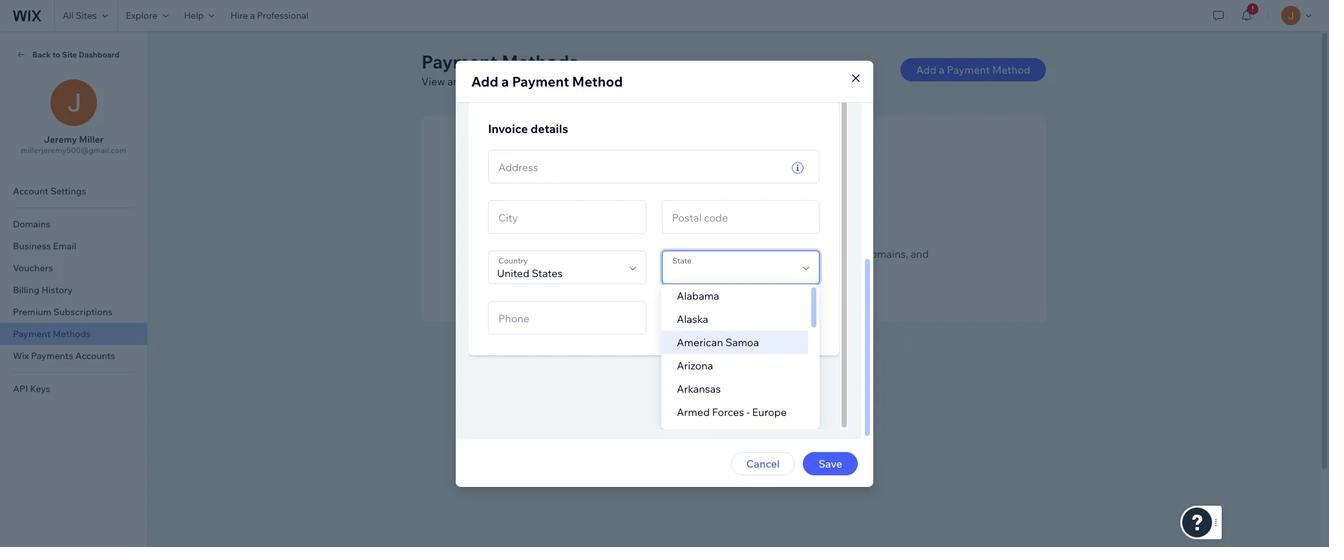 Task type: vqa. For each thing, say whether or not it's contained in the screenshot.
Keys
yes



Task type: describe. For each thing, give the bounding box(es) containing it.
Company name text field
[[668, 302, 814, 334]]

any
[[668, 228, 686, 241]]

don't
[[615, 228, 640, 241]]

save
[[819, 458, 843, 470]]

america
[[746, 429, 787, 442]]

Address text field
[[495, 150, 782, 183]]

details
[[531, 121, 568, 136]]

back to site dashboard
[[32, 49, 120, 59]]

a inside add a payment method button
[[939, 63, 945, 76]]

vouchers link
[[0, 257, 147, 279]]

purchase
[[681, 248, 725, 261]]

payment inside 'payment methods view and manage the payment methods in your account.'
[[528, 75, 571, 88]]

City text field
[[495, 201, 640, 233]]

you
[[629, 248, 647, 261]]

save button
[[803, 452, 858, 476]]

methods for payment methods view and manage the payment methods in your account.
[[502, 50, 579, 73]]

american samoa
[[677, 336, 759, 349]]

premium subscriptions
[[13, 307, 113, 318]]

1 horizontal spatial payment
[[688, 228, 732, 241]]

0 horizontal spatial add a payment method
[[471, 73, 623, 90]]

and inside 'payment methods view and manage the payment methods in your account.'
[[448, 75, 466, 88]]

your inside 'payment methods view and manage the payment methods in your account.'
[[629, 75, 651, 88]]

payments
[[31, 351, 73, 362]]

to inside the sidebar element
[[53, 49, 60, 59]]

subscriptions
[[53, 307, 113, 318]]

history
[[42, 285, 73, 296]]

saved
[[760, 263, 788, 276]]

+ add a payment method button
[[673, 285, 795, 301]]

payment inside 'payment methods view and manage the payment methods in your account.'
[[422, 50, 498, 73]]

armed for armed forces america
[[677, 429, 710, 442]]

dashboard
[[79, 49, 120, 59]]

methods inside 'payment methods view and manage the payment methods in your account.'
[[573, 75, 616, 88]]

2 horizontal spatial add
[[917, 63, 937, 76]]

domains,
[[865, 248, 909, 261]]

sites
[[76, 10, 97, 21]]

to inside payment methods you use to purchase premium services like plans, domains, and business email will be saved here.
[[669, 248, 679, 261]]

account settings
[[13, 186, 86, 197]]

billing
[[13, 285, 40, 296]]

billing history link
[[0, 279, 147, 301]]

be
[[745, 263, 757, 276]]

business email
[[13, 241, 76, 252]]

domains link
[[0, 213, 147, 235]]

jeremy miller millerjeremy500@gmail.com
[[21, 134, 127, 155]]

view
[[422, 75, 445, 88]]

+
[[673, 286, 679, 299]]

millerjeremy500@gmail.com
[[21, 146, 127, 155]]

arkansas
[[677, 383, 721, 395]]

wix payments accounts
[[13, 351, 115, 362]]

api keys link
[[0, 378, 147, 400]]

account
[[13, 186, 48, 197]]

you don't have any payment methods in your account yet
[[594, 228, 874, 241]]

and inside payment methods you use to purchase premium services like plans, domains, and business email will be saved here.
[[911, 248, 929, 261]]

armed forces - europe
[[677, 406, 787, 419]]

services
[[774, 248, 813, 261]]

business
[[13, 241, 51, 252]]

premium subscriptions link
[[0, 301, 147, 323]]

keys
[[30, 383, 50, 395]]

invoice
[[488, 121, 528, 136]]

wix
[[13, 351, 29, 362]]

europe
[[752, 406, 787, 419]]

a inside the + add a payment method button
[[704, 286, 710, 299]]

method inside the + add a payment method button
[[757, 286, 795, 299]]

1 horizontal spatial your
[[792, 228, 814, 241]]

miller
[[79, 134, 104, 146]]

0 horizontal spatial method
[[572, 73, 623, 90]]

-
[[746, 406, 750, 419]]

hire a professional
[[230, 10, 309, 21]]

all sites
[[63, 10, 97, 21]]

add a payment method inside button
[[917, 63, 1031, 76]]

payment methods link
[[0, 323, 147, 345]]

yet
[[858, 228, 874, 241]]

site
[[62, 49, 77, 59]]

the
[[510, 75, 526, 88]]



Task type: locate. For each thing, give the bounding box(es) containing it.
0 horizontal spatial payment
[[528, 75, 571, 88]]

jeremy
[[44, 134, 77, 146]]

to up business
[[669, 248, 679, 261]]

2 vertical spatial methods
[[584, 248, 627, 261]]

methods inside the sidebar element
[[53, 329, 91, 340]]

premium inside the sidebar element
[[13, 307, 51, 318]]

back to site dashboard link
[[16, 49, 132, 60]]

0 vertical spatial armed
[[677, 406, 710, 419]]

hire a professional link
[[223, 0, 316, 31]]

your left account.
[[629, 75, 651, 88]]

api
[[13, 383, 28, 395]]

1 horizontal spatial to
[[669, 248, 679, 261]]

method inside add a payment method button
[[993, 63, 1031, 76]]

0 horizontal spatial and
[[448, 75, 466, 88]]

1 vertical spatial and
[[911, 248, 929, 261]]

like
[[815, 248, 832, 261]]

armed down arkansas
[[677, 406, 710, 419]]

help button
[[176, 0, 223, 31]]

1 forces from the top
[[712, 406, 744, 419]]

american samoa option
[[661, 331, 808, 354]]

armed for armed forces - europe
[[677, 406, 710, 419]]

in left account.
[[618, 75, 627, 88]]

payment
[[422, 50, 498, 73], [947, 63, 990, 76], [512, 73, 569, 90], [539, 248, 582, 261], [712, 286, 755, 299], [13, 329, 51, 340]]

invoice details
[[488, 121, 568, 136]]

payment inside the sidebar element
[[13, 329, 51, 340]]

professional
[[257, 10, 309, 21]]

premium down billing
[[13, 307, 51, 318]]

account settings link
[[0, 180, 147, 202]]

methods down the premium subscriptions link
[[53, 329, 91, 340]]

manage
[[468, 75, 507, 88]]

1 vertical spatial your
[[792, 228, 814, 241]]

armed
[[677, 406, 710, 419], [677, 429, 710, 442]]

1 vertical spatial methods
[[734, 228, 778, 241]]

in
[[618, 75, 627, 88], [780, 228, 790, 241]]

1 armed from the top
[[677, 406, 710, 419]]

account
[[817, 228, 856, 241]]

in inside 'payment methods view and manage the payment methods in your account.'
[[618, 75, 627, 88]]

1 vertical spatial premium
[[13, 307, 51, 318]]

forces
[[712, 406, 744, 419], [712, 429, 744, 442]]

2 forces from the top
[[712, 429, 744, 442]]

1 vertical spatial payment
[[688, 228, 732, 241]]

all
[[63, 10, 74, 21]]

alaska
[[677, 313, 708, 326]]

Phone telephone field
[[495, 302, 640, 334]]

use
[[649, 248, 666, 261]]

american
[[677, 336, 723, 349]]

2 armed from the top
[[677, 429, 710, 442]]

cancel
[[747, 458, 780, 470]]

business email link
[[0, 235, 147, 257]]

wix payments accounts link
[[0, 345, 147, 367]]

0 vertical spatial methods
[[502, 50, 579, 73]]

+ add a payment method
[[673, 286, 795, 299]]

methods for payment methods
[[53, 329, 91, 340]]

add a payment method button
[[901, 58, 1046, 81]]

domains
[[13, 219, 50, 230]]

a inside the hire a professional link
[[250, 10, 255, 21]]

0 horizontal spatial premium
[[13, 307, 51, 318]]

vouchers
[[13, 263, 53, 274]]

email
[[698, 263, 725, 276]]

to left site
[[53, 49, 60, 59]]

forces left "-"
[[712, 406, 744, 419]]

1 vertical spatial armed
[[677, 429, 710, 442]]

1 horizontal spatial premium
[[728, 248, 771, 261]]

api keys
[[13, 383, 50, 395]]

and right domains,
[[911, 248, 929, 261]]

you
[[594, 228, 612, 241]]

None field
[[495, 251, 624, 284], [668, 251, 797, 284], [495, 251, 624, 284], [668, 251, 797, 284]]

1 vertical spatial methods
[[53, 329, 91, 340]]

0 vertical spatial your
[[629, 75, 651, 88]]

plans,
[[834, 248, 862, 261]]

have
[[643, 228, 666, 241]]

0 horizontal spatial in
[[618, 75, 627, 88]]

list box containing alabama
[[661, 284, 819, 447]]

explore
[[126, 10, 157, 21]]

0 horizontal spatial add
[[471, 73, 499, 90]]

0 horizontal spatial methods
[[53, 329, 91, 340]]

here.
[[790, 263, 814, 276]]

premium
[[728, 248, 771, 261], [13, 307, 51, 318]]

armed down armed forces - europe
[[677, 429, 710, 442]]

1 horizontal spatial and
[[911, 248, 929, 261]]

1 horizontal spatial add a payment method
[[917, 63, 1031, 76]]

in up the "services"
[[780, 228, 790, 241]]

will
[[727, 263, 742, 276]]

billing history
[[13, 285, 73, 296]]

methods
[[502, 50, 579, 73], [53, 329, 91, 340]]

samoa
[[725, 336, 759, 349]]

your
[[629, 75, 651, 88], [792, 228, 814, 241]]

sidebar element
[[0, 31, 148, 548]]

payment inside payment methods you use to purchase premium services like plans, domains, and business email will be saved here.
[[539, 248, 582, 261]]

to
[[53, 49, 60, 59], [669, 248, 679, 261]]

alabama
[[677, 289, 719, 302]]

0 vertical spatial and
[[448, 75, 466, 88]]

forces down armed forces - europe
[[712, 429, 744, 442]]

email
[[53, 241, 76, 252]]

payment methods view and manage the payment methods in your account.
[[422, 50, 694, 88]]

accounts
[[75, 351, 115, 362]]

1 vertical spatial to
[[669, 248, 679, 261]]

forces for -
[[712, 406, 744, 419]]

0 horizontal spatial your
[[629, 75, 651, 88]]

method
[[993, 63, 1031, 76], [572, 73, 623, 90], [757, 286, 795, 299]]

payment up purchase
[[688, 228, 732, 241]]

list box
[[661, 284, 819, 447]]

premium up be at the right of page
[[728, 248, 771, 261]]

payment methods
[[13, 329, 91, 340]]

0 vertical spatial premium
[[728, 248, 771, 261]]

add a payment method
[[917, 63, 1031, 76], [471, 73, 623, 90]]

hire
[[230, 10, 248, 21]]

Postal code text field
[[668, 201, 814, 233]]

methods up the the
[[502, 50, 579, 73]]

cancel button
[[731, 452, 796, 476]]

methods inside payment methods you use to purchase premium services like plans, domains, and business email will be saved here.
[[584, 248, 627, 261]]

help
[[184, 10, 204, 21]]

payment right the the
[[528, 75, 571, 88]]

methods inside 'payment methods view and manage the payment methods in your account.'
[[502, 50, 579, 73]]

settings
[[50, 186, 86, 197]]

premium inside payment methods you use to purchase premium services like plans, domains, and business email will be saved here.
[[728, 248, 771, 261]]

armed forces america
[[677, 429, 787, 442]]

0 vertical spatial methods
[[573, 75, 616, 88]]

business
[[654, 263, 696, 276]]

account.
[[653, 75, 694, 88]]

payment methods you use to purchase premium services like plans, domains, and business email will be saved here.
[[539, 248, 929, 276]]

0 vertical spatial to
[[53, 49, 60, 59]]

1 vertical spatial forces
[[712, 429, 744, 442]]

1 horizontal spatial add
[[682, 286, 702, 299]]

1 vertical spatial in
[[780, 228, 790, 241]]

1 horizontal spatial in
[[780, 228, 790, 241]]

arizona
[[677, 359, 713, 372]]

1 horizontal spatial methods
[[502, 50, 579, 73]]

and right the view
[[448, 75, 466, 88]]

2 horizontal spatial method
[[993, 63, 1031, 76]]

and
[[448, 75, 466, 88], [911, 248, 929, 261]]

1 horizontal spatial method
[[757, 286, 795, 299]]

0 horizontal spatial to
[[53, 49, 60, 59]]

your up the "services"
[[792, 228, 814, 241]]

back
[[32, 49, 51, 59]]

forces for america
[[712, 429, 744, 442]]

0 vertical spatial forces
[[712, 406, 744, 419]]

0 vertical spatial payment
[[528, 75, 571, 88]]

a
[[250, 10, 255, 21], [939, 63, 945, 76], [502, 73, 509, 90], [704, 286, 710, 299]]

0 vertical spatial in
[[618, 75, 627, 88]]

add
[[917, 63, 937, 76], [471, 73, 499, 90], [682, 286, 702, 299]]



